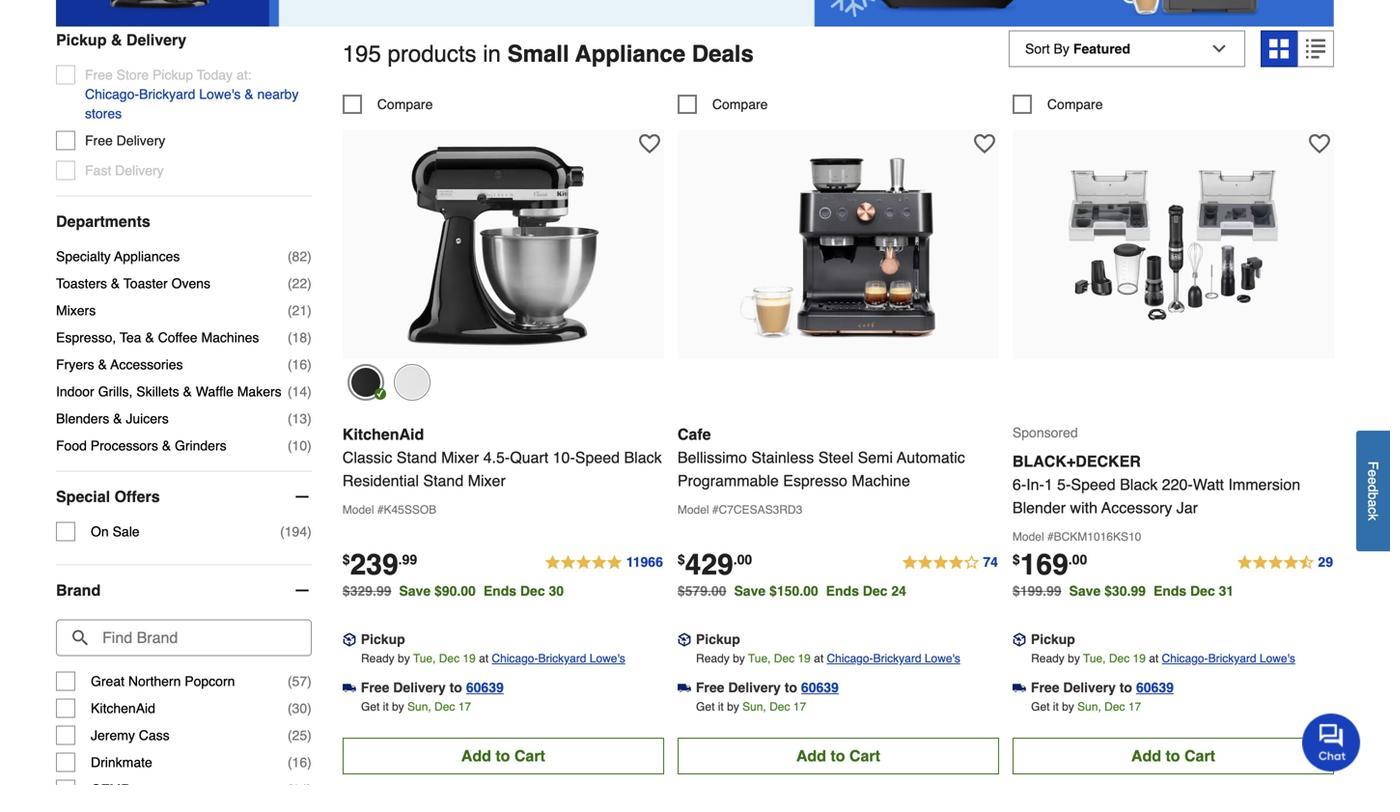 Task type: locate. For each thing, give the bounding box(es) containing it.
kitchenaid for kitchenaid classic stand mixer 4.5-quart 10-speed black residential stand mixer
[[343, 426, 424, 443]]

.00 inside $ 429 .00
[[734, 552, 753, 568]]

2 horizontal spatial it
[[1053, 700, 1059, 714]]

57
[[292, 673, 307, 689]]

19 for 60639 button corresponding to 2nd chicago-brickyard lowe's button from the left
[[798, 652, 811, 666]]

1 save from the left
[[399, 583, 431, 599]]

( 30 )
[[288, 701, 312, 716]]

16 down 25
[[292, 755, 307, 770]]

0 horizontal spatial $
[[343, 552, 350, 568]]

1 truck filled image from the left
[[678, 681, 691, 695]]

2 horizontal spatial sun,
[[1078, 700, 1102, 714]]

get
[[361, 700, 380, 714], [696, 700, 715, 714], [1032, 700, 1050, 714]]

1 vertical spatial minus image
[[292, 581, 312, 600]]

minus image up 194
[[292, 487, 312, 506]]

save left $30.99
[[1070, 583, 1101, 599]]

2 horizontal spatial #
[[1048, 530, 1054, 544]]

0 horizontal spatial it
[[383, 700, 389, 714]]

heart outline image
[[974, 133, 996, 155], [1310, 133, 1331, 155]]

deals
[[692, 40, 754, 67]]

1 horizontal spatial 17
[[794, 700, 807, 714]]

mixer left "4.5-"
[[441, 449, 479, 467]]

3 60639 from the left
[[1137, 680, 1174, 696]]

truck filled image
[[343, 681, 356, 695]]

ready by tue, dec 19 at chicago-brickyard lowe's down the savings save $150.00 element
[[696, 652, 961, 666]]

1 horizontal spatial 30
[[549, 583, 564, 599]]

ends right $30.99
[[1154, 583, 1187, 599]]

5013711587 element
[[343, 95, 433, 114]]

& down the at:
[[245, 86, 254, 102]]

( for blenders & juicers
[[288, 411, 292, 426]]

( for mixers
[[288, 303, 292, 318]]

0 horizontal spatial add
[[461, 747, 491, 765]]

10 ) from the top
[[307, 673, 312, 689]]

pickup image down $199.99
[[1013, 633, 1027, 646]]

2 horizontal spatial model
[[1013, 530, 1045, 544]]

3 tue, from the left
[[1084, 652, 1106, 666]]

2 horizontal spatial get
[[1032, 700, 1050, 714]]

1 horizontal spatial cart
[[850, 747, 881, 765]]

1 horizontal spatial $
[[678, 552, 685, 568]]

# down programmable
[[713, 503, 719, 517]]

2 horizontal spatial save
[[1070, 583, 1101, 599]]

0 horizontal spatial sun,
[[408, 700, 431, 714]]

5014567101 element
[[678, 95, 768, 114]]

free delivery to 60639 for 3rd chicago-brickyard lowe's button from the right's 60639 button
[[361, 680, 504, 696]]

3 add to cart from the left
[[1132, 747, 1216, 765]]

$199.99 save $30.99 ends dec 31
[[1013, 583, 1234, 599]]

f
[[1366, 461, 1382, 470]]

) for jeremy cass
[[307, 728, 312, 743]]

programmable
[[678, 472, 779, 490]]

1 it from the left
[[383, 700, 389, 714]]

( for great northern popcorn
[[288, 673, 292, 689]]

3 get it by sun, dec 17 from the left
[[1032, 700, 1142, 714]]

1 ) from the top
[[307, 249, 312, 264]]

0 vertical spatial kitchenaid
[[343, 426, 424, 443]]

add
[[461, 747, 491, 765], [797, 747, 827, 765], [1132, 747, 1162, 765]]

chicago- down ends dec 30 element
[[492, 652, 538, 666]]

lowe's for pickup image in the left of the page
[[590, 652, 626, 666]]

1 horizontal spatial add
[[797, 747, 827, 765]]

0 vertical spatial mixer
[[441, 449, 479, 467]]

2 tue, from the left
[[748, 652, 771, 666]]

2 truck filled image from the left
[[1013, 681, 1027, 695]]

compare inside "5014567101" element
[[713, 97, 768, 112]]

0 horizontal spatial black
[[624, 449, 662, 467]]

1 get it by sun, dec 17 from the left
[[361, 700, 471, 714]]

3 ends from the left
[[1154, 583, 1187, 599]]

1 vertical spatial kitchenaid
[[91, 701, 155, 716]]

at down the savings save $150.00 element
[[814, 652, 824, 666]]

ready by tue, dec 19 at chicago-brickyard lowe's down savings save $90.00 element
[[361, 652, 626, 666]]

0 horizontal spatial at
[[479, 652, 489, 666]]

1 get from the left
[[361, 700, 380, 714]]

0 horizontal spatial 19
[[463, 652, 476, 666]]

jar
[[1177, 499, 1199, 517]]

pickup down the $579.00
[[696, 632, 741, 647]]

semi
[[858, 449, 893, 467]]

ends right $150.00
[[826, 583, 859, 599]]

great northern popcorn
[[91, 673, 235, 689]]

model for classic stand mixer 4.5-quart 10-speed black residential stand mixer
[[343, 503, 374, 517]]

ends right $90.00
[[484, 583, 517, 599]]

chicago- down ends dec 31 element
[[1162, 652, 1209, 666]]

speed up the with
[[1071, 476, 1116, 494]]

brickyard down ends dec 30 element
[[538, 652, 587, 666]]

12 ) from the top
[[307, 728, 312, 743]]

( 57 )
[[288, 673, 312, 689]]

chicago-brickyard lowe's button down ends dec 30 element
[[492, 649, 626, 668]]

speed right quart
[[575, 449, 620, 467]]

tue, for third chicago-brickyard lowe's button from the left
[[1084, 652, 1106, 666]]

& right fryers
[[98, 357, 107, 372]]

ready for truck filled image
[[361, 652, 395, 666]]

1 .00 from the left
[[734, 552, 753, 568]]

save down .99
[[399, 583, 431, 599]]

5 ) from the top
[[307, 357, 312, 372]]

1 vertical spatial mixer
[[468, 472, 506, 490]]

juicers
[[126, 411, 169, 426]]

at down savings save $90.00 element
[[479, 652, 489, 666]]

3 get from the left
[[1032, 700, 1050, 714]]

free
[[85, 67, 113, 82], [85, 133, 113, 148], [361, 680, 390, 696], [696, 680, 725, 696], [1031, 680, 1060, 696]]

products
[[388, 40, 477, 67]]

1 horizontal spatial save
[[734, 583, 766, 599]]

& down grills,
[[113, 411, 122, 426]]

1 horizontal spatial 60639 button
[[802, 678, 839, 697]]

model down programmable
[[678, 503, 709, 517]]

1 horizontal spatial ready
[[696, 652, 730, 666]]

$ right 74
[[1013, 552, 1021, 568]]

3 ready by tue, dec 19 at chicago-brickyard lowe's from the left
[[1032, 652, 1296, 666]]

2 horizontal spatial ends
[[1154, 583, 1187, 599]]

compare inside 5013944233 element
[[1048, 97, 1103, 112]]

compare inside "5013711587" element
[[377, 97, 433, 112]]

1 at from the left
[[479, 652, 489, 666]]

239
[[350, 548, 399, 582]]

0 vertical spatial black
[[624, 449, 662, 467]]

was price $199.99 element
[[1013, 579, 1070, 599]]

1 ends from the left
[[484, 583, 517, 599]]

1 horizontal spatial .00
[[1069, 552, 1088, 568]]

save
[[399, 583, 431, 599], [734, 583, 766, 599], [1070, 583, 1101, 599]]

coffee
[[158, 330, 198, 345]]

1 horizontal spatial tue,
[[748, 652, 771, 666]]

1 horizontal spatial free delivery to 60639
[[696, 680, 839, 696]]

minus image inside brand button
[[292, 581, 312, 600]]

) for mixers
[[307, 303, 312, 318]]

1 ( 16 ) from the top
[[288, 357, 312, 372]]

& up store
[[111, 31, 122, 49]]

19 down $90.00
[[463, 652, 476, 666]]

pickup image
[[343, 633, 356, 646]]

processors
[[91, 438, 158, 453]]

2 at from the left
[[814, 652, 824, 666]]

1 pickup image from the left
[[678, 633, 691, 646]]

2 free delivery to 60639 from the left
[[696, 680, 839, 696]]

22
[[292, 276, 307, 291]]

3 it from the left
[[1053, 700, 1059, 714]]

19 down $150.00
[[798, 652, 811, 666]]

3 60639 button from the left
[[1137, 678, 1174, 697]]

3 ) from the top
[[307, 303, 312, 318]]

$ right 11966
[[678, 552, 685, 568]]

$150.00
[[770, 583, 819, 599]]

save for 429
[[734, 583, 766, 599]]

1 horizontal spatial get
[[696, 700, 715, 714]]

1 horizontal spatial heart outline image
[[1310, 133, 1331, 155]]

get it by sun, dec 17 for 60639 button corresponding to 2nd chicago-brickyard lowe's button from the left
[[696, 700, 807, 714]]

black
[[624, 449, 662, 467], [1120, 476, 1158, 494]]

0 horizontal spatial add to cart button
[[343, 738, 664, 775]]

( 21 )
[[288, 303, 312, 318]]

3 compare from the left
[[1048, 97, 1103, 112]]

at down savings save $30.99 element
[[1150, 652, 1159, 666]]

2 horizontal spatial at
[[1150, 652, 1159, 666]]

speed inside the kitchenaid classic stand mixer 4.5-quart 10-speed black residential stand mixer
[[575, 449, 620, 467]]

pickup up the stores
[[56, 31, 107, 49]]

pickup image down the $579.00
[[678, 633, 691, 646]]

2 pickup image from the left
[[1013, 633, 1027, 646]]

1 ready from the left
[[361, 652, 395, 666]]

2 horizontal spatial 60639 button
[[1137, 678, 1174, 697]]

sun,
[[408, 700, 431, 714], [743, 700, 767, 714], [1078, 700, 1102, 714]]

fryers
[[56, 357, 94, 372]]

0 horizontal spatial save
[[399, 583, 431, 599]]

chicago-brickyard lowe's button down '24'
[[827, 649, 961, 668]]

model down the blender
[[1013, 530, 1045, 544]]

0 horizontal spatial model
[[343, 503, 374, 517]]

# for kitchenaid classic stand mixer 4.5-quart 10-speed black residential stand mixer
[[377, 503, 384, 517]]

0 horizontal spatial free delivery to 60639
[[361, 680, 504, 696]]

9 ) from the top
[[307, 524, 312, 539]]

2 horizontal spatial 60639
[[1137, 680, 1174, 696]]

1 horizontal spatial chicago-brickyard lowe's button
[[827, 649, 961, 668]]

at for 3rd chicago-brickyard lowe's button from the right
[[479, 652, 489, 666]]

stainless
[[752, 449, 814, 467]]

lowe's down 29 button
[[1260, 652, 1296, 666]]

food
[[56, 438, 87, 453]]

0 horizontal spatial compare
[[377, 97, 433, 112]]

free store pickup today at:
[[85, 67, 252, 82]]

minus image inside 'special offers' button
[[292, 487, 312, 506]]

1 19 from the left
[[463, 652, 476, 666]]

( for espresso, tea & coffee machines
[[288, 330, 292, 345]]

savings save $30.99 element
[[1070, 583, 1242, 599]]

save for 239
[[399, 583, 431, 599]]

2 horizontal spatial ready by tue, dec 19 at chicago-brickyard lowe's
[[1032, 652, 1296, 666]]

sun, for third chicago-brickyard lowe's button from the left
[[1078, 700, 1102, 714]]

2 ) from the top
[[307, 276, 312, 291]]

a
[[1366, 500, 1382, 507]]

ready by tue, dec 19 at chicago-brickyard lowe's
[[361, 652, 626, 666], [696, 652, 961, 666], [1032, 652, 1296, 666]]

60639 for 3rd chicago-brickyard lowe's button from the right
[[466, 680, 504, 696]]

0 horizontal spatial ends
[[484, 583, 517, 599]]

3 $ from the left
[[1013, 552, 1021, 568]]

e up the b
[[1366, 477, 1382, 485]]

1 horizontal spatial #
[[713, 503, 719, 517]]

2 60639 button from the left
[[802, 678, 839, 697]]

ready down the $579.00
[[696, 652, 730, 666]]

8 ) from the top
[[307, 438, 312, 453]]

2 compare from the left
[[713, 97, 768, 112]]

$ inside $ 429 .00
[[678, 552, 685, 568]]

tue, down $579.00 save $150.00 ends dec 24
[[748, 652, 771, 666]]

nearby
[[257, 86, 299, 102]]

2 horizontal spatial chicago-brickyard lowe's button
[[1162, 649, 1296, 668]]

.00 down model # bckm1016ks10
[[1069, 552, 1088, 568]]

19 for 3rd chicago-brickyard lowe's button from the right's 60639 button
[[463, 652, 476, 666]]

$329.99
[[343, 583, 392, 599]]

ends dec 24 element
[[826, 583, 915, 599]]

pickup image
[[678, 633, 691, 646], [1013, 633, 1027, 646]]

) for drinkmate
[[307, 755, 312, 770]]

1 horizontal spatial 19
[[798, 652, 811, 666]]

2 horizontal spatial get it by sun, dec 17
[[1032, 700, 1142, 714]]

by
[[398, 652, 410, 666], [733, 652, 745, 666], [1068, 652, 1081, 666], [392, 700, 404, 714], [727, 700, 740, 714], [1063, 700, 1075, 714]]

2 horizontal spatial compare
[[1048, 97, 1103, 112]]

0 horizontal spatial 60639 button
[[466, 678, 504, 697]]

at for 2nd chicago-brickyard lowe's button from the left
[[814, 652, 824, 666]]

0 horizontal spatial 17
[[458, 700, 471, 714]]

0 vertical spatial ( 16 )
[[288, 357, 312, 372]]

1 horizontal spatial add to cart
[[797, 747, 881, 765]]

3 19 from the left
[[1133, 652, 1146, 666]]

chicago-brickyard lowe's button down 31
[[1162, 649, 1296, 668]]

1 cart from the left
[[515, 747, 546, 765]]

1 60639 button from the left
[[466, 678, 504, 697]]

0 horizontal spatial get it by sun, dec 17
[[361, 700, 471, 714]]

& left waffle
[[183, 384, 192, 399]]

1 add to cart button from the left
[[343, 738, 664, 775]]

0 horizontal spatial ready by tue, dec 19 at chicago-brickyard lowe's
[[361, 652, 626, 666]]

1 vertical spatial 16
[[292, 755, 307, 770]]

special offers button
[[56, 472, 312, 522]]

get it by sun, dec 17 for third chicago-brickyard lowe's button from the left's 60639 button
[[1032, 700, 1142, 714]]

3 free delivery to 60639 from the left
[[1031, 680, 1174, 696]]

1 horizontal spatial pickup image
[[1013, 633, 1027, 646]]

2 horizontal spatial 17
[[1129, 700, 1142, 714]]

1 17 from the left
[[458, 700, 471, 714]]

2 ends from the left
[[826, 583, 859, 599]]

1 horizontal spatial at
[[814, 652, 824, 666]]

( 16 ) for drinkmate
[[288, 755, 312, 770]]

actual price $169.00 element
[[1013, 548, 1088, 582]]

1 vertical spatial stand
[[423, 472, 464, 490]]

kitchenaid inside the kitchenaid classic stand mixer 4.5-quart 10-speed black residential stand mixer
[[343, 426, 424, 443]]

1 vertical spatial black
[[1120, 476, 1158, 494]]

2 add to cart from the left
[[797, 747, 881, 765]]

cart for 2nd add to cart button from right
[[850, 747, 881, 765]]

2 heart outline image from the left
[[1310, 133, 1331, 155]]

sun, for 3rd chicago-brickyard lowe's button from the right
[[408, 700, 431, 714]]

( 194 )
[[280, 524, 312, 539]]

19
[[463, 652, 476, 666], [798, 652, 811, 666], [1133, 652, 1146, 666]]

1 horizontal spatial truck filled image
[[1013, 681, 1027, 695]]

.00 up was price $579.00 element
[[734, 552, 753, 568]]

pickup
[[56, 31, 107, 49], [153, 67, 193, 82], [361, 632, 405, 647], [696, 632, 741, 647], [1031, 632, 1076, 647]]

0 horizontal spatial truck filled image
[[678, 681, 691, 695]]

model # bckm1016ks10
[[1013, 530, 1142, 544]]

1 e from the top
[[1366, 470, 1382, 477]]

2 get from the left
[[696, 700, 715, 714]]

black up accessory
[[1120, 476, 1158, 494]]

kitchenaid up jeremy cass
[[91, 701, 155, 716]]

2 get it by sun, dec 17 from the left
[[696, 700, 807, 714]]

minus image
[[292, 487, 312, 506], [292, 581, 312, 600]]

lowe's down 5 stars image
[[590, 652, 626, 666]]

skillets
[[136, 384, 179, 399]]

0 horizontal spatial kitchenaid
[[91, 701, 155, 716]]

0 horizontal spatial ready
[[361, 652, 395, 666]]

( 16 ) up 14
[[288, 357, 312, 372]]

) for food processors & grinders
[[307, 438, 312, 453]]

bellissimo
[[678, 449, 747, 467]]

74
[[984, 555, 999, 570]]

&
[[111, 31, 122, 49], [245, 86, 254, 102], [111, 276, 120, 291], [145, 330, 154, 345], [98, 357, 107, 372], [183, 384, 192, 399], [113, 411, 122, 426], [162, 438, 171, 453]]

3 ready from the left
[[1032, 652, 1065, 666]]

free for truck filled icon corresponding to 2nd chicago-brickyard lowe's button from the left pickup icon
[[696, 680, 725, 696]]

1 vertical spatial speed
[[1071, 476, 1116, 494]]

13 ) from the top
[[307, 755, 312, 770]]

30 down 57
[[292, 701, 307, 716]]

1 $ from the left
[[343, 552, 350, 568]]

3 17 from the left
[[1129, 700, 1142, 714]]

2 add to cart button from the left
[[678, 738, 1000, 775]]

black left bellissimo at bottom
[[624, 449, 662, 467]]

pickup right pickup image in the left of the page
[[361, 632, 405, 647]]

1 horizontal spatial ends
[[826, 583, 859, 599]]

2 horizontal spatial add
[[1132, 747, 1162, 765]]

ready down $199.99
[[1032, 652, 1065, 666]]

4 ) from the top
[[307, 330, 312, 345]]

pickup down $199.99
[[1031, 632, 1076, 647]]

ready for truck filled icon for third chicago-brickyard lowe's button from the left
[[1032, 652, 1065, 666]]

2 sun, from the left
[[743, 700, 767, 714]]

2 ready from the left
[[696, 652, 730, 666]]

2 .00 from the left
[[1069, 552, 1088, 568]]

stand up k45ssob
[[423, 472, 464, 490]]

# up 'actual price $169.00' element
[[1048, 530, 1054, 544]]

3 sun, from the left
[[1078, 700, 1102, 714]]

pickup for pickup image in the left of the page
[[361, 632, 405, 647]]

kitchenaid up classic
[[343, 426, 424, 443]]

it for 3rd chicago-brickyard lowe's button from the right
[[383, 700, 389, 714]]

ready by tue, dec 19 at chicago-brickyard lowe's down savings save $30.99 element
[[1032, 652, 1296, 666]]

2 $ from the left
[[678, 552, 685, 568]]

actual price $239.99 element
[[343, 548, 417, 582]]

# down residential
[[377, 503, 384, 517]]

brickyard for 3rd chicago-brickyard lowe's button from the right
[[538, 652, 587, 666]]

2 17 from the left
[[794, 700, 807, 714]]

0 horizontal spatial add to cart
[[461, 747, 546, 765]]

0 vertical spatial speed
[[575, 449, 620, 467]]

lowe's down the today
[[199, 86, 241, 102]]

30 down 11966 button
[[549, 583, 564, 599]]

194
[[285, 524, 307, 539]]

0 horizontal spatial pickup image
[[678, 633, 691, 646]]

0 horizontal spatial heart outline image
[[974, 133, 996, 155]]

11966 button
[[544, 552, 664, 575]]

black inside black+decker 6-in-1 5-speed black 220-watt immersion blender with accessory jar
[[1120, 476, 1158, 494]]

( for food processors & grinders
[[288, 438, 292, 453]]

$ 429 .00
[[678, 548, 753, 582]]

0 vertical spatial 16
[[292, 357, 307, 372]]

2 minus image from the top
[[292, 581, 312, 600]]

2 e from the top
[[1366, 477, 1382, 485]]

kitchenaid classic stand mixer 4.5-quart 10-speed black residential stand mixer image
[[397, 139, 610, 352]]

2 horizontal spatial free delivery to 60639
[[1031, 680, 1174, 696]]

0 horizontal spatial #
[[377, 503, 384, 517]]

was price $579.00 element
[[678, 579, 734, 599]]

store
[[117, 67, 149, 82]]

free for pickup icon for truck filled icon for third chicago-brickyard lowe's button from the left
[[1031, 680, 1060, 696]]

( 16 )
[[288, 357, 312, 372], [288, 755, 312, 770]]

195 products in small appliance deals
[[343, 40, 754, 67]]

chat invite button image
[[1303, 713, 1362, 772]]

chicago- down 'ends dec 24' element at right
[[827, 652, 874, 666]]

$ inside $ 239 .99
[[343, 552, 350, 568]]

$
[[343, 552, 350, 568], [678, 552, 685, 568], [1013, 552, 1021, 568]]

1 horizontal spatial it
[[718, 700, 724, 714]]

( for fryers & accessories
[[288, 357, 292, 372]]

1 vertical spatial ( 16 )
[[288, 755, 312, 770]]

1 vertical spatial 30
[[292, 701, 307, 716]]

f e e d b a c k button
[[1357, 431, 1391, 551]]

3 at from the left
[[1150, 652, 1159, 666]]

lowe's inside the chicago-brickyard lowe's & nearby stores
[[199, 86, 241, 102]]

1 16 from the top
[[292, 357, 307, 372]]

11 ) from the top
[[307, 701, 312, 716]]

74 button
[[901, 552, 1000, 575]]

toasters & toaster ovens
[[56, 276, 211, 291]]

kitchenaid for kitchenaid
[[91, 701, 155, 716]]

1 horizontal spatial ready by tue, dec 19 at chicago-brickyard lowe's
[[696, 652, 961, 666]]

( 16 ) down 25
[[288, 755, 312, 770]]

actual price $429.00 element
[[678, 548, 753, 582]]

0 horizontal spatial get
[[361, 700, 380, 714]]

2 horizontal spatial 19
[[1133, 652, 1146, 666]]

at
[[479, 652, 489, 666], [814, 652, 824, 666], [1150, 652, 1159, 666]]

19 down $30.99
[[1133, 652, 1146, 666]]

ends dec 31 element
[[1154, 583, 1242, 599]]

1 minus image from the top
[[292, 487, 312, 506]]

.00 inside $ 169 .00
[[1069, 552, 1088, 568]]

1 add to cart from the left
[[461, 747, 546, 765]]

2 19 from the left
[[798, 652, 811, 666]]

2 horizontal spatial cart
[[1185, 747, 1216, 765]]

& down specialty appliances
[[111, 276, 120, 291]]

16 for drinkmate
[[292, 755, 307, 770]]

minus image down ( 194 )
[[292, 581, 312, 600]]

7 ) from the top
[[307, 411, 312, 426]]

it
[[383, 700, 389, 714], [718, 700, 724, 714], [1053, 700, 1059, 714]]

19 for third chicago-brickyard lowe's button from the left's 60639 button
[[1133, 652, 1146, 666]]

1 horizontal spatial kitchenaid
[[343, 426, 424, 443]]

0 horizontal spatial .00
[[734, 552, 753, 568]]

Find Brand text field
[[56, 619, 312, 656]]

1 horizontal spatial model
[[678, 503, 709, 517]]

$ up $329.99
[[343, 552, 350, 568]]

makers
[[237, 384, 282, 399]]

3 cart from the left
[[1185, 747, 1216, 765]]

chicago- up the stores
[[85, 86, 139, 102]]

brickyard down 31
[[1209, 652, 1257, 666]]

1 horizontal spatial sun,
[[743, 700, 767, 714]]

residential
[[343, 472, 419, 490]]

brickyard down '24'
[[874, 652, 922, 666]]

compare
[[377, 97, 433, 112], [713, 97, 768, 112], [1048, 97, 1103, 112]]

1 ready by tue, dec 19 at chicago-brickyard lowe's from the left
[[361, 652, 626, 666]]

1 sun, from the left
[[408, 700, 431, 714]]

sponsored
[[1013, 425, 1078, 441]]

ready down $329.99
[[361, 652, 395, 666]]

2 horizontal spatial add to cart
[[1132, 747, 1216, 765]]

$ inside $ 169 .00
[[1013, 552, 1021, 568]]

0 horizontal spatial cart
[[515, 747, 546, 765]]

save down $ 429 .00
[[734, 583, 766, 599]]

tea
[[120, 330, 141, 345]]

black+decker
[[1013, 453, 1141, 470]]

great
[[91, 673, 125, 689]]

2 it from the left
[[718, 700, 724, 714]]

machine
[[852, 472, 911, 490]]

0 horizontal spatial chicago-brickyard lowe's button
[[492, 649, 626, 668]]

c7cesas3rd3
[[719, 503, 803, 517]]

heart outline image
[[639, 133, 660, 155]]

2 cart from the left
[[850, 747, 881, 765]]

black+decker 6-in-1 5-speed black 220-watt immersion blender with accessory jar image
[[1068, 139, 1280, 352]]

e up d
[[1366, 470, 1382, 477]]

1 compare from the left
[[377, 97, 433, 112]]

16 up 14
[[292, 357, 307, 372]]

ends for 239
[[484, 583, 517, 599]]

2 horizontal spatial $
[[1013, 552, 1021, 568]]

black inside the kitchenaid classic stand mixer 4.5-quart 10-speed black residential stand mixer
[[624, 449, 662, 467]]

60639 button for 2nd chicago-brickyard lowe's button from the left
[[802, 678, 839, 697]]

truck filled image for 2nd chicago-brickyard lowe's button from the left
[[678, 681, 691, 695]]

in-
[[1027, 476, 1045, 494]]

2 ( 16 ) from the top
[[288, 755, 312, 770]]

2 16 from the top
[[292, 755, 307, 770]]

) for espresso, tea & coffee machines
[[307, 330, 312, 345]]

16 for fryers & accessories
[[292, 357, 307, 372]]

2 60639 from the left
[[802, 680, 839, 696]]

mixer down "4.5-"
[[468, 472, 506, 490]]

1 free delivery to 60639 from the left
[[361, 680, 504, 696]]

0 horizontal spatial 60639
[[466, 680, 504, 696]]

2 horizontal spatial add to cart button
[[1013, 738, 1335, 775]]

lowe's for pickup icon for truck filled icon for third chicago-brickyard lowe's button from the left
[[1260, 652, 1296, 666]]

tue, down $329.99 save $90.00 ends dec 30
[[413, 652, 436, 666]]

10
[[292, 438, 307, 453]]

indoor grills, skillets & waffle makers ( 14 )
[[56, 384, 312, 399]]

stand up residential
[[397, 449, 437, 467]]

2 horizontal spatial ready
[[1032, 652, 1065, 666]]

1 60639 from the left
[[466, 680, 504, 696]]

17 for 3rd chicago-brickyard lowe's button from the right
[[458, 700, 471, 714]]

169
[[1021, 548, 1069, 582]]

1 horizontal spatial get it by sun, dec 17
[[696, 700, 807, 714]]

model down residential
[[343, 503, 374, 517]]

pickup image for truck filled icon for third chicago-brickyard lowe's button from the left
[[1013, 633, 1027, 646]]

espresso,
[[56, 330, 116, 345]]

pickup image for truck filled icon corresponding to 2nd chicago-brickyard lowe's button from the left
[[678, 633, 691, 646]]

compare for 5013944233 element
[[1048, 97, 1103, 112]]

0 horizontal spatial tue,
[[413, 652, 436, 666]]

tue, down $199.99 save $30.99 ends dec 31
[[1084, 652, 1106, 666]]

brickyard down the free store pickup today at: at the left top of the page
[[139, 86, 195, 102]]

lowe's down 74 button
[[925, 652, 961, 666]]

1 tue, from the left
[[413, 652, 436, 666]]

60639 button
[[466, 678, 504, 697], [802, 678, 839, 697], [1137, 678, 1174, 697]]

2 save from the left
[[734, 583, 766, 599]]

chicago-
[[85, 86, 139, 102], [492, 652, 538, 666], [827, 652, 874, 666], [1162, 652, 1209, 666]]

3 save from the left
[[1070, 583, 1101, 599]]

1 horizontal spatial black
[[1120, 476, 1158, 494]]

get it by sun, dec 17
[[361, 700, 471, 714], [696, 700, 807, 714], [1032, 700, 1142, 714]]

truck filled image
[[678, 681, 691, 695], [1013, 681, 1027, 695]]

1 horizontal spatial 60639
[[802, 680, 839, 696]]



Task type: vqa. For each thing, say whether or not it's contained in the screenshot.


Task type: describe. For each thing, give the bounding box(es) containing it.
cafe bellissimo stainless steel semi automatic programmable espresso machine
[[678, 426, 966, 490]]

add to cart for 2nd add to cart button from right
[[797, 747, 881, 765]]

automatic
[[897, 449, 966, 467]]

.99
[[399, 552, 417, 568]]

6-
[[1013, 476, 1027, 494]]

chicago-brickyard lowe's & nearby stores button
[[85, 84, 312, 123]]

5-
[[1058, 476, 1071, 494]]

get for 2nd chicago-brickyard lowe's button from the left
[[696, 700, 715, 714]]

add to cart for 1st add to cart button from left
[[461, 747, 546, 765]]

ends for 169
[[1154, 583, 1187, 599]]

& inside the chicago-brickyard lowe's & nearby stores
[[245, 86, 254, 102]]

savings save $150.00 element
[[734, 583, 915, 599]]

( for specialty appliances
[[288, 249, 292, 264]]

save for 169
[[1070, 583, 1101, 599]]

brickyard for third chicago-brickyard lowe's button from the left
[[1209, 652, 1257, 666]]

blenders & juicers
[[56, 411, 169, 426]]

17 for 2nd chicago-brickyard lowe's button from the left
[[794, 700, 807, 714]]

steel
[[819, 449, 854, 467]]

& down juicers
[[162, 438, 171, 453]]

24
[[892, 583, 907, 599]]

today
[[197, 67, 233, 82]]

compare for "5014567101" element
[[713, 97, 768, 112]]

fryers & accessories
[[56, 357, 183, 372]]

4 stars image
[[901, 552, 1000, 575]]

( 16 ) for fryers & accessories
[[288, 357, 312, 372]]

$90.00
[[435, 583, 476, 599]]

accessories
[[110, 357, 183, 372]]

11966
[[627, 555, 663, 570]]

minus image for special offers
[[292, 487, 312, 506]]

grills,
[[98, 384, 133, 399]]

free delivery
[[85, 133, 165, 148]]

) for specialty appliances
[[307, 249, 312, 264]]

13
[[292, 411, 307, 426]]

on sale
[[91, 524, 140, 539]]

in
[[483, 40, 501, 67]]

small
[[508, 40, 569, 67]]

departments
[[56, 212, 150, 230]]

add to cart for 3rd add to cart button from left
[[1132, 747, 1216, 765]]

at for third chicago-brickyard lowe's button from the left
[[1150, 652, 1159, 666]]

$ for 169
[[1013, 552, 1021, 568]]

( 18 )
[[288, 330, 312, 345]]

) for on sale
[[307, 524, 312, 539]]

82
[[292, 249, 307, 264]]

appliance
[[575, 40, 686, 67]]

$ for 239
[[343, 552, 350, 568]]

( for drinkmate
[[288, 755, 292, 770]]

5 stars image
[[544, 552, 664, 575]]

( for kitchenaid
[[288, 701, 292, 716]]

( for jeremy cass
[[288, 728, 292, 743]]

$579.00
[[678, 583, 727, 599]]

1 heart outline image from the left
[[974, 133, 996, 155]]

.00 for 169
[[1069, 552, 1088, 568]]

brickyard inside the chicago-brickyard lowe's & nearby stores
[[139, 86, 195, 102]]

espresso, tea & coffee machines
[[56, 330, 259, 345]]

0 vertical spatial 30
[[549, 583, 564, 599]]

$ for 429
[[678, 552, 685, 568]]

free for pickup image in the left of the page
[[361, 680, 390, 696]]

( 22 )
[[288, 276, 312, 291]]

ready for truck filled icon corresponding to 2nd chicago-brickyard lowe's button from the left
[[696, 652, 730, 666]]

29 button
[[1237, 552, 1335, 575]]

k45ssob
[[384, 503, 437, 517]]

) for kitchenaid
[[307, 701, 312, 716]]

tue, for 3rd chicago-brickyard lowe's button from the right
[[413, 652, 436, 666]]

( 25 )
[[288, 728, 312, 743]]

60639 button for third chicago-brickyard lowe's button from the left
[[1137, 678, 1174, 697]]

jeremy
[[91, 728, 135, 743]]

savings save $90.00 element
[[399, 583, 572, 599]]

quart
[[510, 449, 549, 467]]

14
[[292, 384, 307, 399]]

on
[[91, 524, 109, 539]]

indoor
[[56, 384, 94, 399]]

220-
[[1163, 476, 1193, 494]]

2 ready by tue, dec 19 at chicago-brickyard lowe's from the left
[[696, 652, 961, 666]]

get for third chicago-brickyard lowe's button from the left
[[1032, 700, 1050, 714]]

2 add from the left
[[797, 747, 827, 765]]

2 chicago-brickyard lowe's button from the left
[[827, 649, 961, 668]]

special offers
[[56, 488, 160, 505]]

18
[[292, 330, 307, 345]]

drinkmate
[[91, 755, 152, 770]]

3 add from the left
[[1132, 747, 1162, 765]]

1 add from the left
[[461, 747, 491, 765]]

1
[[1045, 476, 1053, 494]]

6 ) from the top
[[307, 384, 312, 399]]

( for on sale
[[280, 524, 285, 539]]

list view image
[[1307, 39, 1326, 58]]

$30.99
[[1105, 583, 1146, 599]]

) for blenders & juicers
[[307, 411, 312, 426]]

fast delivery
[[85, 163, 164, 178]]

with
[[1071, 499, 1098, 517]]

food processors & grinders
[[56, 438, 227, 453]]

kitchenaid classic stand mixer 4.5-quart 10-speed black residential stand mixer
[[343, 426, 662, 490]]

60639 button for 3rd chicago-brickyard lowe's button from the right
[[466, 678, 504, 697]]

white image
[[394, 364, 431, 401]]

ovens
[[172, 276, 211, 291]]

17 for third chicago-brickyard lowe's button from the left
[[1129, 700, 1142, 714]]

espresso
[[783, 472, 848, 490]]

# for cafe bellissimo stainless steel semi automatic programmable espresso machine
[[713, 503, 719, 517]]

it for third chicago-brickyard lowe's button from the left
[[1053, 700, 1059, 714]]

compare for "5013711587" element
[[377, 97, 433, 112]]

it for 2nd chicago-brickyard lowe's button from the left
[[718, 700, 724, 714]]

) for great northern popcorn
[[307, 673, 312, 689]]

waffle
[[196, 384, 234, 399]]

ends dec 30 element
[[484, 583, 572, 599]]

$199.99
[[1013, 583, 1062, 599]]

departments element
[[56, 212, 312, 231]]

$579.00 save $150.00 ends dec 24
[[678, 583, 907, 599]]

chicago- inside the chicago-brickyard lowe's & nearby stores
[[85, 86, 139, 102]]

3 add to cart button from the left
[[1013, 738, 1335, 775]]

model for bellissimo stainless steel semi automatic programmable espresso machine
[[678, 503, 709, 517]]

get for 3rd chicago-brickyard lowe's button from the right
[[361, 700, 380, 714]]

cafe bellissimo stainless steel semi automatic programmable espresso machine image
[[732, 139, 945, 352]]

& right "tea"
[[145, 330, 154, 345]]

) for toasters & toaster ovens
[[307, 276, 312, 291]]

lowe's for truck filled icon corresponding to 2nd chicago-brickyard lowe's button from the left pickup icon
[[925, 652, 961, 666]]

toasters
[[56, 276, 107, 291]]

1 chicago-brickyard lowe's button from the left
[[492, 649, 626, 668]]

minus image for brand
[[292, 581, 312, 600]]

free delivery to 60639 for third chicago-brickyard lowe's button from the left's 60639 button
[[1031, 680, 1174, 696]]

31
[[1219, 583, 1234, 599]]

machines
[[201, 330, 259, 345]]

$ 239 .99
[[343, 548, 417, 582]]

black image
[[347, 364, 384, 401]]

accessory
[[1102, 499, 1173, 517]]

( for toasters & toaster ovens
[[288, 276, 292, 291]]

0 vertical spatial stand
[[397, 449, 437, 467]]

popcorn
[[185, 673, 235, 689]]

3 chicago-brickyard lowe's button from the left
[[1162, 649, 1296, 668]]

was price $329.99 element
[[343, 579, 399, 599]]

25
[[292, 728, 307, 743]]

0 horizontal spatial 30
[[292, 701, 307, 716]]

pickup up the chicago-brickyard lowe's & nearby stores
[[153, 67, 193, 82]]

toaster
[[124, 276, 168, 291]]

speed inside black+decker 6-in-1 5-speed black 220-watt immersion blender with accessory jar
[[1071, 476, 1116, 494]]

truck filled image for third chicago-brickyard lowe's button from the left
[[1013, 681, 1027, 695]]

k
[[1366, 514, 1382, 521]]

) for fryers & accessories
[[307, 357, 312, 372]]

advertisement region
[[56, 0, 1335, 30]]

4.5-
[[483, 449, 510, 467]]

d
[[1366, 485, 1382, 492]]

21
[[292, 303, 307, 318]]

sun, for 2nd chicago-brickyard lowe's button from the left
[[743, 700, 767, 714]]

free delivery to 60639 for 60639 button corresponding to 2nd chicago-brickyard lowe's button from the left
[[696, 680, 839, 696]]

.00 for 429
[[734, 552, 753, 568]]

f e e d b a c k
[[1366, 461, 1382, 521]]

sale
[[113, 524, 140, 539]]

429
[[685, 548, 734, 582]]

cart for 1st add to cart button from left
[[515, 747, 546, 765]]

brickyard for 2nd chicago-brickyard lowe's button from the left
[[874, 652, 922, 666]]

$329.99 save $90.00 ends dec 30
[[343, 583, 564, 599]]

( 13 )
[[288, 411, 312, 426]]

get it by sun, dec 17 for 3rd chicago-brickyard lowe's button from the right's 60639 button
[[361, 700, 471, 714]]

pickup for pickup icon for truck filled icon for third chicago-brickyard lowe's button from the left
[[1031, 632, 1076, 647]]

blender
[[1013, 499, 1066, 517]]

grinders
[[175, 438, 227, 453]]

stores
[[85, 106, 122, 121]]

4.5 stars image
[[1237, 552, 1335, 575]]

model # c7cesas3rd3
[[678, 503, 803, 517]]

60639 for 2nd chicago-brickyard lowe's button from the left
[[802, 680, 839, 696]]

tue, for 2nd chicago-brickyard lowe's button from the left
[[748, 652, 771, 666]]

grid view image
[[1270, 39, 1289, 58]]

10-
[[553, 449, 575, 467]]

5013944233 element
[[1013, 95, 1103, 114]]

chicago-brickyard lowe's & nearby stores
[[85, 86, 299, 121]]

pickup for truck filled icon corresponding to 2nd chicago-brickyard lowe's button from the left pickup icon
[[696, 632, 741, 647]]

ends for 429
[[826, 583, 859, 599]]

brand button
[[56, 565, 312, 616]]

60639 for third chicago-brickyard lowe's button from the left
[[1137, 680, 1174, 696]]

cart for 3rd add to cart button from left
[[1185, 747, 1216, 765]]



